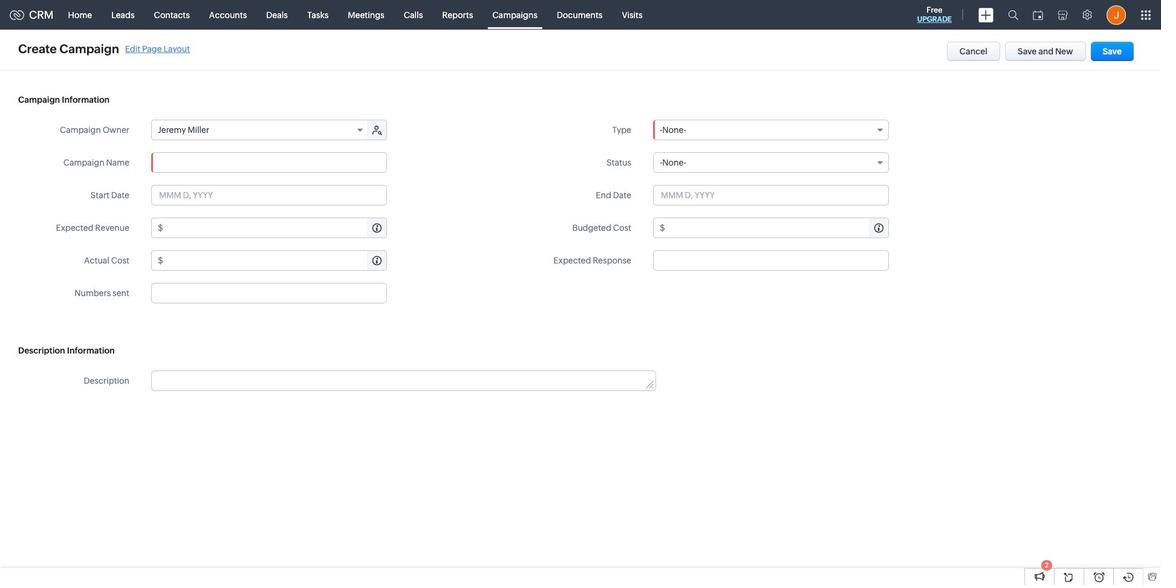Task type: vqa. For each thing, say whether or not it's contained in the screenshot.
The Create Menu element
yes



Task type: locate. For each thing, give the bounding box(es) containing it.
None field
[[653, 120, 889, 140], [152, 120, 368, 140], [653, 152, 889, 173], [653, 120, 889, 140], [152, 120, 368, 140], [653, 152, 889, 173]]

logo image
[[10, 10, 24, 20]]

None text field
[[151, 152, 387, 173], [165, 218, 387, 238], [667, 218, 889, 238], [653, 250, 889, 271], [165, 251, 387, 270], [151, 283, 387, 304], [152, 371, 656, 391], [151, 152, 387, 173], [165, 218, 387, 238], [667, 218, 889, 238], [653, 250, 889, 271], [165, 251, 387, 270], [151, 283, 387, 304], [152, 371, 656, 391]]

search image
[[1009, 10, 1019, 20]]

calendar image
[[1033, 10, 1044, 20]]

MMM D, YYYY text field
[[653, 185, 889, 206]]

profile image
[[1107, 5, 1127, 25]]

MMM D, YYYY text field
[[151, 185, 387, 206]]



Task type: describe. For each thing, give the bounding box(es) containing it.
create menu element
[[972, 0, 1001, 29]]

search element
[[1001, 0, 1026, 30]]

create menu image
[[979, 8, 994, 22]]

profile element
[[1100, 0, 1134, 29]]



